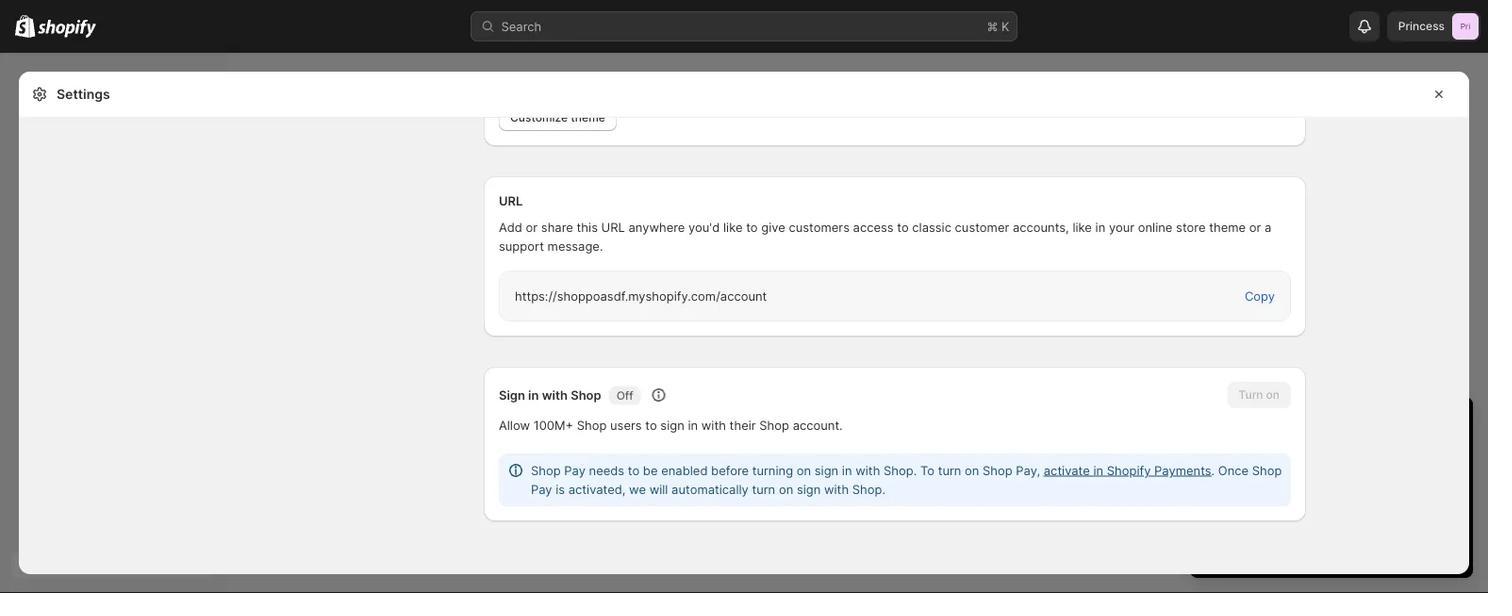 Task type: locate. For each thing, give the bounding box(es) containing it.
and left add
[[1296, 505, 1317, 519]]

first
[[1224, 467, 1247, 482]]

to
[[746, 220, 758, 234], [897, 220, 909, 234], [645, 418, 657, 433], [1252, 448, 1264, 463], [628, 463, 640, 478], [1346, 486, 1358, 500]]

sign inside '. once shop pay is activated, we will automatically turn on sign with shop.'
[[797, 482, 821, 497]]

in
[[1096, 220, 1106, 234], [528, 388, 539, 402], [1296, 414, 1311, 437], [688, 418, 698, 433], [842, 463, 852, 478], [1094, 463, 1104, 478]]

1 vertical spatial pay
[[531, 482, 552, 497]]

1 horizontal spatial or
[[1250, 220, 1262, 234]]

shop.
[[884, 463, 917, 478], [853, 482, 886, 497]]

0 horizontal spatial online
[[1138, 220, 1173, 234]]

0 horizontal spatial or
[[526, 220, 538, 234]]

1 horizontal spatial online
[[1224, 505, 1259, 519]]

shop right their
[[760, 418, 790, 433]]

your
[[1109, 220, 1135, 234], [1316, 414, 1356, 437], [1424, 486, 1449, 500]]

pay
[[564, 463, 586, 478], [531, 482, 552, 497]]

with up 100m+
[[542, 388, 568, 402]]

online inside to customize your online store and add bonus features
[[1224, 505, 1259, 519]]

left
[[1261, 414, 1290, 437]]

will
[[650, 482, 668, 497]]

0 horizontal spatial shopify image
[[15, 15, 35, 37]]

a
[[1265, 220, 1272, 234], [1267, 448, 1274, 463]]

0 horizontal spatial your
[[1109, 220, 1135, 234]]

with
[[542, 388, 568, 402], [702, 418, 726, 433], [856, 463, 880, 478], [824, 482, 849, 497]]

2 horizontal spatial your
[[1424, 486, 1449, 500]]

with down shop pay needs to be enabled before turning on sign in with shop. to turn on shop pay, activate in shopify payments
[[824, 482, 849, 497]]

get:
[[1359, 448, 1381, 463]]

turn down turning
[[752, 482, 776, 497]]

message.
[[548, 239, 603, 253]]

online
[[1138, 220, 1173, 234], [1224, 505, 1259, 519]]

status
[[499, 454, 1291, 507]]

turning
[[753, 463, 793, 478]]

theme up copy
[[1209, 220, 1246, 234]]

0 vertical spatial online
[[1138, 220, 1173, 234]]

2 vertical spatial your
[[1424, 486, 1449, 500]]

add
[[499, 220, 523, 234]]

and for store
[[1296, 505, 1317, 519]]

url right 'this'
[[601, 220, 625, 234]]

0 vertical spatial a
[[1265, 220, 1272, 234]]

and up $1/month
[[1334, 448, 1355, 463]]

dialog
[[1477, 72, 1489, 574]]

pay,
[[1016, 463, 1041, 478]]

1 horizontal spatial shopify image
[[38, 19, 96, 38]]

activated,
[[569, 482, 626, 497]]

turn
[[938, 463, 962, 478], [752, 482, 776, 497]]

2 like from the left
[[1073, 220, 1092, 234]]

2 or from the left
[[1250, 220, 1262, 234]]

their
[[730, 418, 756, 433]]

1 vertical spatial and
[[1296, 505, 1317, 519]]

pay up the is
[[564, 463, 586, 478]]

shop up app
[[1252, 463, 1282, 478]]

customize
[[1361, 486, 1420, 500]]

1 vertical spatial shop.
[[853, 482, 886, 497]]

or
[[526, 220, 538, 234], [1250, 220, 1262, 234]]

with left their
[[702, 418, 726, 433]]

settings dialog
[[19, 0, 1470, 574]]

0 vertical spatial your
[[1109, 220, 1135, 234]]

shop. left the to
[[884, 463, 917, 478]]

2 horizontal spatial on
[[965, 463, 980, 478]]

before
[[711, 463, 749, 478]]

to left be
[[628, 463, 640, 478]]

1 horizontal spatial pay
[[564, 463, 586, 478]]

1 vertical spatial theme
[[1209, 220, 1246, 234]]

you'd
[[689, 220, 720, 234]]

pay left the is
[[531, 482, 552, 497]]

allow 100m+ shop users to sign in with their shop account.
[[499, 418, 843, 433]]

1 horizontal spatial url
[[601, 220, 625, 234]]

1 day left in your trial button
[[1190, 397, 1473, 437]]

your up the features
[[1424, 486, 1449, 500]]

to up 3
[[1252, 448, 1264, 463]]

.
[[1212, 463, 1215, 478]]

0 horizontal spatial url
[[499, 193, 523, 208]]

1 vertical spatial url
[[601, 220, 625, 234]]

once
[[1219, 463, 1249, 478]]

months
[[1262, 467, 1305, 482]]

status containing shop pay needs to be enabled before turning on sign in with shop. to turn on shop pay,
[[499, 454, 1291, 507]]

2 vertical spatial store
[[1262, 505, 1292, 519]]

0 vertical spatial theme
[[571, 111, 605, 125]]

your right the accounts,
[[1109, 220, 1135, 234]]

shop up the is
[[531, 463, 561, 478]]

activate in shopify payments link
[[1044, 463, 1212, 478]]

like right you'd
[[723, 220, 743, 234]]

a up copy
[[1265, 220, 1272, 234]]

sign
[[661, 418, 685, 433], [815, 463, 839, 478], [797, 482, 821, 497]]

your up plan
[[1316, 414, 1356, 437]]

$50 app store credit link
[[1224, 486, 1342, 500]]

to down $1/month
[[1346, 486, 1358, 500]]

a inside add or share this url anywhere you'd like to give customers access to classic customer accounts, like in your online store theme or a support message.
[[1265, 220, 1272, 234]]

1 vertical spatial turn
[[752, 482, 776, 497]]

automatically
[[672, 482, 749, 497]]

turn right the to
[[938, 463, 962, 478]]

theme right customize
[[571, 111, 605, 125]]

activate
[[1044, 463, 1090, 478]]

1 vertical spatial your
[[1316, 414, 1356, 437]]

0 horizontal spatial pay
[[531, 482, 552, 497]]

a left paid
[[1267, 448, 1274, 463]]

https://shoppoasdf.myshopify.com/account
[[515, 289, 767, 303]]

anywhere
[[629, 220, 685, 234]]

url up add
[[499, 193, 523, 208]]

app
[[1251, 486, 1273, 500]]

1 horizontal spatial your
[[1316, 414, 1356, 437]]

in right sign
[[528, 388, 539, 402]]

⌘ k
[[987, 19, 1010, 33]]

is
[[556, 482, 565, 497]]

sign in with shop
[[499, 388, 601, 402]]

on right turning
[[797, 463, 811, 478]]

0 horizontal spatial on
[[779, 482, 794, 497]]

first 3 months for $1/month
[[1224, 467, 1383, 482]]

turn inside '. once shop pay is activated, we will automatically turn on sign with shop.'
[[752, 482, 776, 497]]

0 horizontal spatial like
[[723, 220, 743, 234]]

your inside add or share this url anywhere you'd like to give customers access to classic customer accounts, like in your online store theme or a support message.
[[1109, 220, 1135, 234]]

on
[[797, 463, 811, 478], [965, 463, 980, 478], [779, 482, 794, 497]]

shop
[[571, 388, 601, 402], [577, 418, 607, 433], [760, 418, 790, 433], [531, 463, 561, 478], [983, 463, 1013, 478], [1252, 463, 1282, 478]]

like
[[723, 220, 743, 234], [1073, 220, 1092, 234]]

shopify image
[[15, 15, 35, 37], [38, 19, 96, 38]]

store
[[1176, 220, 1206, 234], [1276, 486, 1306, 500], [1262, 505, 1292, 519]]

theme
[[571, 111, 605, 125], [1209, 220, 1246, 234]]

or right add
[[526, 220, 538, 234]]

access
[[853, 220, 894, 234]]

0 vertical spatial store
[[1176, 220, 1206, 234]]

to inside to customize your online store and add bonus features
[[1346, 486, 1358, 500]]

1 or from the left
[[526, 220, 538, 234]]

copy
[[1245, 289, 1275, 303]]

1 vertical spatial online
[[1224, 505, 1259, 519]]

like right the accounts,
[[1073, 220, 1092, 234]]

and
[[1334, 448, 1355, 463], [1296, 505, 1317, 519]]

0 vertical spatial sign
[[661, 418, 685, 433]]

shop. down shop pay needs to be enabled before turning on sign in with shop. to turn on shop pay, activate in shopify payments
[[853, 482, 886, 497]]

and inside to customize your online store and add bonus features
[[1296, 505, 1317, 519]]

url
[[499, 193, 523, 208], [601, 220, 625, 234]]

settings
[[57, 86, 110, 102]]

and for plan
[[1334, 448, 1355, 463]]

or up copy
[[1250, 220, 1262, 234]]

copy button
[[1234, 283, 1287, 309]]

off
[[617, 388, 634, 402]]

on right the to
[[965, 463, 980, 478]]

on down turning
[[779, 482, 794, 497]]

in right left
[[1296, 414, 1311, 437]]

1 horizontal spatial theme
[[1209, 220, 1246, 234]]

to left classic
[[897, 220, 909, 234]]

0 vertical spatial turn
[[938, 463, 962, 478]]

we
[[629, 482, 646, 497]]

princess
[[1399, 19, 1445, 33]]

in right the accounts,
[[1096, 220, 1106, 234]]

customers
[[789, 220, 850, 234]]

0 vertical spatial and
[[1334, 448, 1355, 463]]

1 horizontal spatial and
[[1334, 448, 1355, 463]]

0 horizontal spatial turn
[[752, 482, 776, 497]]

0 horizontal spatial and
[[1296, 505, 1317, 519]]

1 day left in your trial
[[1209, 414, 1395, 437]]

shop inside '. once shop pay is activated, we will automatically turn on sign with shop.'
[[1252, 463, 1282, 478]]

2 vertical spatial sign
[[797, 482, 821, 497]]

to left give
[[746, 220, 758, 234]]

credit
[[1309, 486, 1342, 500]]

classic
[[912, 220, 952, 234]]

1 horizontal spatial like
[[1073, 220, 1092, 234]]

to customize your online store and add bonus features
[[1224, 486, 1449, 519]]



Task type: describe. For each thing, give the bounding box(es) containing it.
search
[[501, 19, 542, 33]]

customer
[[955, 220, 1010, 234]]

allow
[[499, 418, 530, 433]]

features
[[1385, 505, 1433, 519]]

paid
[[1277, 448, 1302, 463]]

in up enabled
[[688, 418, 698, 433]]

0 vertical spatial pay
[[564, 463, 586, 478]]

in down account.
[[842, 463, 852, 478]]

switch to a paid plan and get:
[[1209, 448, 1381, 463]]

princess image
[[1453, 13, 1479, 40]]

0 vertical spatial shop.
[[884, 463, 917, 478]]

customize theme
[[510, 111, 605, 125]]

0 vertical spatial url
[[499, 193, 523, 208]]

$50
[[1224, 486, 1247, 500]]

enabled
[[661, 463, 708, 478]]

⌘
[[987, 19, 998, 33]]

theme inside add or share this url anywhere you'd like to give customers access to classic customer accounts, like in your online store theme or a support message.
[[1209, 220, 1246, 234]]

shop. inside '. once shop pay is activated, we will automatically turn on sign with shop.'
[[853, 482, 886, 497]]

1 horizontal spatial turn
[[938, 463, 962, 478]]

give
[[761, 220, 786, 234]]

in inside add or share this url anywhere you'd like to give customers access to classic customer accounts, like in your online store theme or a support message.
[[1096, 220, 1106, 234]]

this
[[577, 220, 598, 234]]

k
[[1002, 19, 1010, 33]]

be
[[643, 463, 658, 478]]

day
[[1223, 414, 1256, 437]]

needs
[[589, 463, 625, 478]]

3
[[1251, 467, 1258, 482]]

support
[[499, 239, 544, 253]]

status inside settings dialog
[[499, 454, 1291, 507]]

share
[[541, 220, 573, 234]]

online inside add or share this url anywhere you'd like to give customers access to classic customer accounts, like in your online store theme or a support message.
[[1138, 220, 1173, 234]]

1 vertical spatial sign
[[815, 463, 839, 478]]

1 horizontal spatial on
[[797, 463, 811, 478]]

store inside to customize your online store and add bonus features
[[1262, 505, 1292, 519]]

in inside dropdown button
[[1296, 414, 1311, 437]]

1 like from the left
[[723, 220, 743, 234]]

trial
[[1361, 414, 1395, 437]]

switch
[[1209, 448, 1248, 463]]

customize theme link
[[499, 105, 617, 131]]

to
[[921, 463, 935, 478]]

shop left pay,
[[983, 463, 1013, 478]]

shop pay needs to be enabled before turning on sign in with shop. to turn on shop pay, activate in shopify payments
[[531, 463, 1212, 478]]

1 vertical spatial store
[[1276, 486, 1306, 500]]

$1/month
[[1328, 467, 1383, 482]]

. once shop pay is activated, we will automatically turn on sign with shop.
[[531, 463, 1282, 497]]

payments
[[1155, 463, 1212, 478]]

to inside 'status'
[[628, 463, 640, 478]]

accounts,
[[1013, 220, 1069, 234]]

add or share this url anywhere you'd like to give customers access to classic customer accounts, like in your online store theme or a support message.
[[499, 220, 1272, 253]]

pay inside '. once shop pay is activated, we will automatically turn on sign with shop.'
[[531, 482, 552, 497]]

your inside dropdown button
[[1316, 414, 1356, 437]]

in left shopify
[[1094, 463, 1104, 478]]

0 horizontal spatial theme
[[571, 111, 605, 125]]

users
[[610, 418, 642, 433]]

for
[[1309, 467, 1325, 482]]

plan
[[1306, 448, 1330, 463]]

sign
[[499, 388, 525, 402]]

on inside '. once shop pay is activated, we will automatically turn on sign with shop.'
[[779, 482, 794, 497]]

with left the to
[[856, 463, 880, 478]]

with inside '. once shop pay is activated, we will automatically turn on sign with shop.'
[[824, 482, 849, 497]]

$50 app store credit
[[1224, 486, 1342, 500]]

account.
[[793, 418, 843, 433]]

1 vertical spatial a
[[1267, 448, 1274, 463]]

shopify
[[1107, 463, 1151, 478]]

shop left users
[[577, 418, 607, 433]]

to right users
[[645, 418, 657, 433]]

100m+
[[534, 418, 574, 433]]

url inside add or share this url anywhere you'd like to give customers access to classic customer accounts, like in your online store theme or a support message.
[[601, 220, 625, 234]]

customize
[[510, 111, 568, 125]]

your inside to customize your online store and add bonus features
[[1424, 486, 1449, 500]]

add
[[1321, 505, 1343, 519]]

1
[[1209, 414, 1218, 437]]

shop left off
[[571, 388, 601, 402]]

bonus
[[1346, 505, 1382, 519]]

store inside add or share this url anywhere you'd like to give customers access to classic customer accounts, like in your online store theme or a support message.
[[1176, 220, 1206, 234]]



Task type: vqa. For each thing, say whether or not it's contained in the screenshot.
'Princess' icon
yes



